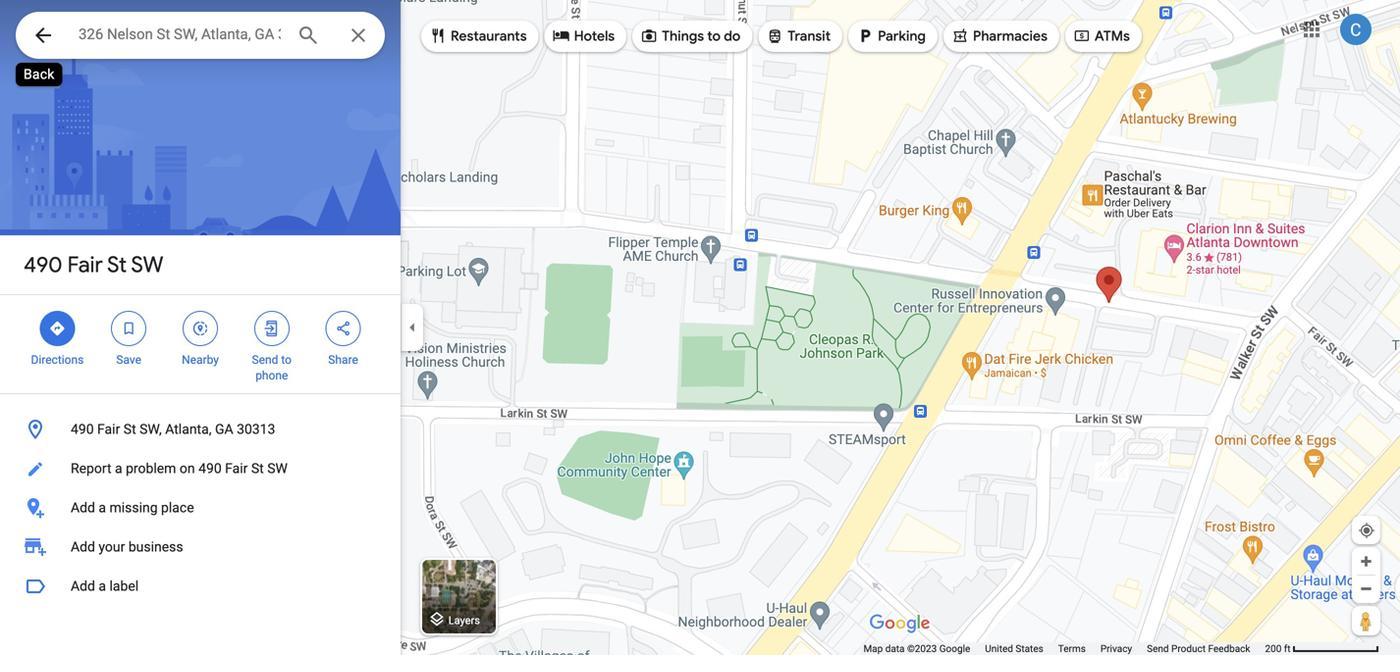 Task type: vqa. For each thing, say whether or not it's contained in the screenshot.
a associated with problem
yes



Task type: describe. For each thing, give the bounding box(es) containing it.
do
[[724, 27, 741, 45]]

problem
[[126, 461, 176, 477]]

none field inside 326 nelson st sw, atlanta, ga 30313 field
[[79, 23, 281, 46]]

transit
[[788, 27, 831, 45]]

to inside send to phone
[[281, 353, 292, 367]]

st for sw
[[107, 251, 127, 279]]

490 fair st sw, atlanta, ga 30313 button
[[0, 410, 401, 450]]


[[640, 25, 658, 47]]

200 ft
[[1265, 644, 1291, 655]]


[[429, 25, 447, 47]]

report a problem on 490 fair st sw button
[[0, 450, 401, 489]]

hotels
[[574, 27, 615, 45]]

privacy button
[[1101, 643, 1132, 656]]

a for label
[[99, 579, 106, 595]]

 pharmacies
[[951, 25, 1048, 47]]

a for missing
[[99, 500, 106, 516]]

©2023
[[907, 644, 937, 655]]

united
[[985, 644, 1013, 655]]

2 vertical spatial fair
[[225, 461, 248, 477]]

 restaurants
[[429, 25, 527, 47]]

terms
[[1058, 644, 1086, 655]]

200 ft button
[[1265, 644, 1380, 655]]

add for add a label
[[71, 579, 95, 595]]

share
[[328, 353, 358, 367]]


[[334, 318, 352, 340]]

a for problem
[[115, 461, 122, 477]]

things
[[662, 27, 704, 45]]

united states button
[[985, 643, 1044, 656]]


[[951, 25, 969, 47]]

atlanta,
[[165, 422, 212, 438]]

zoom in image
[[1359, 555, 1374, 570]]

send for send to phone
[[252, 353, 278, 367]]

send product feedback
[[1147, 644, 1250, 655]]

200
[[1265, 644, 1282, 655]]

privacy
[[1101, 644, 1132, 655]]

layers
[[448, 615, 480, 627]]


[[263, 318, 281, 340]]

st for sw,
[[123, 422, 136, 438]]

0 horizontal spatial sw
[[131, 251, 163, 279]]

report a problem on 490 fair st sw
[[71, 461, 288, 477]]

ft
[[1284, 644, 1291, 655]]

send product feedback button
[[1147, 643, 1250, 656]]

add for add a missing place
[[71, 500, 95, 516]]

 transit
[[766, 25, 831, 47]]

add your business link
[[0, 528, 401, 568]]

ga
[[215, 422, 233, 438]]

 hotels
[[552, 25, 615, 47]]

show street view coverage image
[[1352, 607, 1381, 636]]

fair for sw,
[[97, 422, 120, 438]]

 parking
[[856, 25, 926, 47]]

add your business
[[71, 540, 183, 556]]

490 for 490 fair st sw, atlanta, ga 30313
[[71, 422, 94, 438]]

map data ©2023 google
[[864, 644, 970, 655]]

add for add your business
[[71, 540, 95, 556]]

save
[[116, 353, 141, 367]]

 button
[[16, 12, 71, 63]]

google maps element
[[0, 0, 1400, 656]]

2 vertical spatial 490
[[198, 461, 222, 477]]

business
[[128, 540, 183, 556]]

show your location image
[[1358, 522, 1376, 540]]


[[120, 318, 138, 340]]

actions for 490 fair st sw region
[[0, 296, 401, 394]]


[[552, 25, 570, 47]]



Task type: locate. For each thing, give the bounding box(es) containing it.
1 horizontal spatial send
[[1147, 644, 1169, 655]]

490 up 
[[24, 251, 62, 279]]


[[1073, 25, 1091, 47]]

send to phone
[[252, 353, 292, 383]]

add
[[71, 500, 95, 516], [71, 540, 95, 556], [71, 579, 95, 595]]


[[31, 21, 55, 50]]

30313
[[237, 422, 275, 438]]

st up 
[[107, 251, 127, 279]]


[[191, 318, 209, 340]]

atms
[[1095, 27, 1130, 45]]

0 vertical spatial sw
[[131, 251, 163, 279]]

pharmacies
[[973, 27, 1048, 45]]

st left 'sw,'
[[123, 422, 136, 438]]

1 horizontal spatial 490
[[71, 422, 94, 438]]

sw
[[131, 251, 163, 279], [267, 461, 288, 477]]

sw,
[[140, 422, 162, 438]]

1 vertical spatial add
[[71, 540, 95, 556]]

2 vertical spatial st
[[251, 461, 264, 477]]

united states
[[985, 644, 1044, 655]]

490 fair st sw main content
[[0, 0, 401, 656]]

sw down 30313 in the bottom left of the page
[[267, 461, 288, 477]]

footer inside google maps element
[[864, 643, 1265, 656]]

fair
[[67, 251, 103, 279], [97, 422, 120, 438], [225, 461, 248, 477]]

product
[[1171, 644, 1206, 655]]

0 vertical spatial send
[[252, 353, 278, 367]]

send up phone
[[252, 353, 278, 367]]

add down report
[[71, 500, 95, 516]]

google account: cat marinescu  
(ecaterina.marinescu@adept.ai) image
[[1340, 14, 1372, 45]]

on
[[180, 461, 195, 477]]

nearby
[[182, 353, 219, 367]]

send inside button
[[1147, 644, 1169, 655]]

490 for 490 fair st sw
[[24, 251, 62, 279]]

google
[[939, 644, 970, 655]]

add a missing place
[[71, 500, 194, 516]]

1 vertical spatial a
[[99, 500, 106, 516]]

2 vertical spatial add
[[71, 579, 95, 595]]

send
[[252, 353, 278, 367], [1147, 644, 1169, 655]]

to inside " things to do"
[[707, 27, 721, 45]]


[[49, 318, 66, 340]]

490 right on at the bottom left of the page
[[198, 461, 222, 477]]

sw inside button
[[267, 461, 288, 477]]

490
[[24, 251, 62, 279], [71, 422, 94, 438], [198, 461, 222, 477]]

missing
[[109, 500, 158, 516]]

send left product
[[1147, 644, 1169, 655]]

1 horizontal spatial sw
[[267, 461, 288, 477]]

1 vertical spatial st
[[123, 422, 136, 438]]

0 vertical spatial a
[[115, 461, 122, 477]]

add a label button
[[0, 568, 401, 607]]

1 vertical spatial to
[[281, 353, 292, 367]]

st down 30313 in the bottom left of the page
[[251, 461, 264, 477]]

terms button
[[1058, 643, 1086, 656]]

your
[[99, 540, 125, 556]]

0 horizontal spatial send
[[252, 353, 278, 367]]

1 vertical spatial fair
[[97, 422, 120, 438]]

add inside button
[[71, 500, 95, 516]]

2 horizontal spatial 490
[[198, 461, 222, 477]]

directions
[[31, 353, 84, 367]]

a
[[115, 461, 122, 477], [99, 500, 106, 516], [99, 579, 106, 595]]

restaurants
[[451, 27, 527, 45]]

sw up 
[[131, 251, 163, 279]]

0 vertical spatial fair
[[67, 251, 103, 279]]

1 vertical spatial send
[[1147, 644, 1169, 655]]

to
[[707, 27, 721, 45], [281, 353, 292, 367]]

add a missing place button
[[0, 489, 401, 528]]

states
[[1016, 644, 1044, 655]]

footer
[[864, 643, 1265, 656]]

 atms
[[1073, 25, 1130, 47]]

report
[[71, 461, 111, 477]]


[[766, 25, 784, 47]]

 search field
[[16, 12, 385, 63]]

fair for sw
[[67, 251, 103, 279]]

 things to do
[[640, 25, 741, 47]]

1 vertical spatial 490
[[71, 422, 94, 438]]

zoom out image
[[1359, 582, 1374, 597]]

490 fair st sw
[[24, 251, 163, 279]]

collapse side panel image
[[402, 317, 423, 339]]

send inside send to phone
[[252, 353, 278, 367]]

1 vertical spatial sw
[[267, 461, 288, 477]]

2 vertical spatial a
[[99, 579, 106, 595]]

add inside "button"
[[71, 579, 95, 595]]

0 horizontal spatial 490
[[24, 251, 62, 279]]

to left do
[[707, 27, 721, 45]]

parking
[[878, 27, 926, 45]]

490 up report
[[71, 422, 94, 438]]

st
[[107, 251, 127, 279], [123, 422, 136, 438], [251, 461, 264, 477]]

0 vertical spatial to
[[707, 27, 721, 45]]

None field
[[79, 23, 281, 46]]

footer containing map data ©2023 google
[[864, 643, 1265, 656]]


[[856, 25, 874, 47]]

a right report
[[115, 461, 122, 477]]

a left missing
[[99, 500, 106, 516]]

a inside "button"
[[99, 579, 106, 595]]

place
[[161, 500, 194, 516]]

phone
[[255, 369, 288, 383]]

0 vertical spatial add
[[71, 500, 95, 516]]

1 horizontal spatial to
[[707, 27, 721, 45]]

326 Nelson St SW, Atlanta, GA 30313 field
[[16, 12, 385, 59]]

0 vertical spatial 490
[[24, 251, 62, 279]]

add a label
[[71, 579, 139, 595]]

2 add from the top
[[71, 540, 95, 556]]

0 vertical spatial st
[[107, 251, 127, 279]]

0 horizontal spatial to
[[281, 353, 292, 367]]

3 add from the top
[[71, 579, 95, 595]]

a left the label
[[99, 579, 106, 595]]

map
[[864, 644, 883, 655]]

label
[[109, 579, 139, 595]]

data
[[885, 644, 905, 655]]

490 fair st sw, atlanta, ga 30313
[[71, 422, 275, 438]]

1 add from the top
[[71, 500, 95, 516]]

feedback
[[1208, 644, 1250, 655]]

to up phone
[[281, 353, 292, 367]]

add left your
[[71, 540, 95, 556]]

add left the label
[[71, 579, 95, 595]]

send for send product feedback
[[1147, 644, 1169, 655]]



